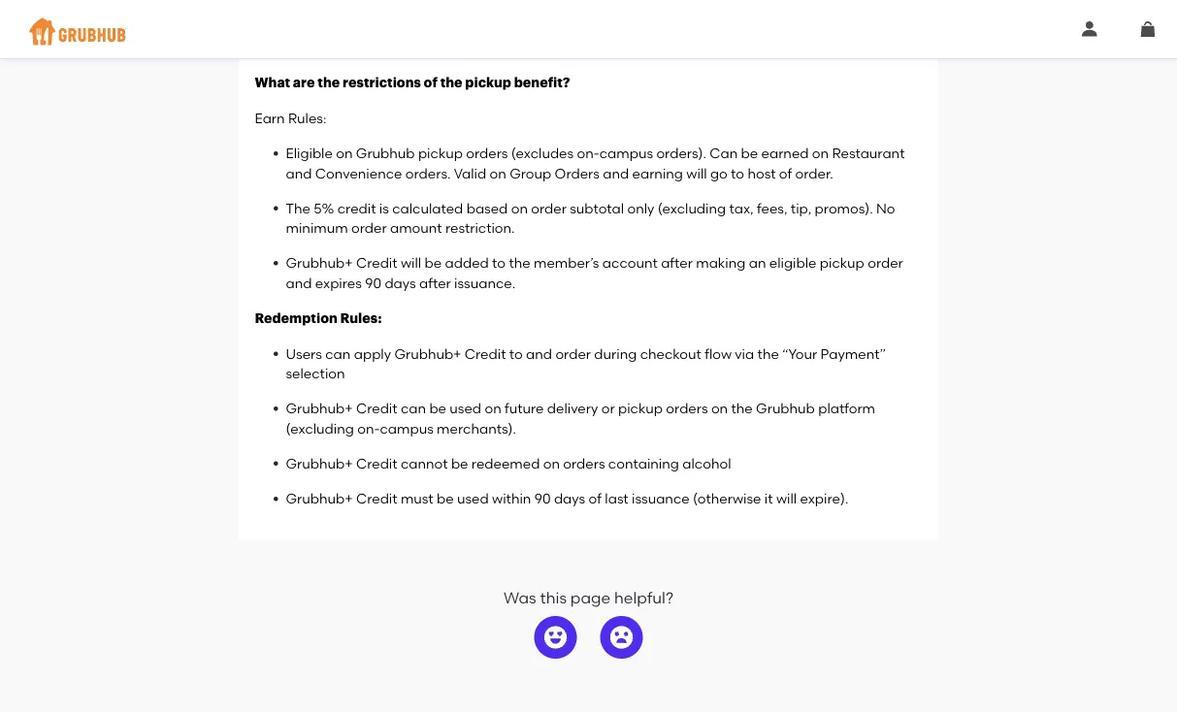 Task type: describe. For each thing, give the bounding box(es) containing it.
within
[[492, 491, 531, 507]]

rules: for earn rules:
[[288, 110, 327, 126]]

days inside grubhub+ credit will be added to the member's account after making an eligible pickup order and expires 90 days after issuance.
[[385, 275, 416, 291]]

0 horizontal spatial of
[[424, 76, 438, 90]]

order.
[[796, 165, 834, 181]]

on right valid
[[490, 165, 507, 181]]

redemption rules:
[[255, 312, 382, 325]]

order inside grubhub+ credit will be added to the member's account after making an eligible pickup order and expires 90 days after issuance.
[[868, 255, 904, 272]]

orders
[[555, 165, 600, 181]]

1 small image from the left
[[1083, 21, 1098, 37]]

used for within
[[457, 491, 489, 507]]

valid
[[454, 165, 487, 181]]

1 vertical spatial 90
[[535, 491, 551, 507]]

group
[[510, 165, 552, 181]]

or
[[602, 401, 615, 417]]

1 horizontal spatial days
[[554, 491, 586, 507]]

tax,
[[730, 200, 754, 217]]

will inside grubhub+ credit will be added to the member's account after making an eligible pickup order and expires 90 days after issuance.
[[401, 255, 422, 272]]

credit inside users can apply grubhub+ credit to and order during checkout flow via the "your payment" selection
[[465, 346, 506, 362]]

the inside grubhub+ credit will be added to the member's account after making an eligible pickup order and expires 90 days after issuance.
[[509, 255, 531, 272]]

on up grubhub+ credit must be used within 90 days of last issuance (otherwise it will expire).
[[543, 456, 560, 472]]

the right are
[[318, 76, 340, 90]]

eligible
[[286, 145, 333, 162]]

the inside 'grubhub+ credit can be used on future delivery or pickup orders on the grubhub platform (excluding on-campus merchants).'
[[732, 401, 753, 417]]

on- inside eligible on grubhub pickup orders (excludes on-campus orders). can be earned on restaurant and convenience orders. valid on group orders and earning will go to host of order.
[[577, 145, 600, 162]]

be right cannot
[[451, 456, 468, 472]]

credit for cannot
[[356, 456, 398, 472]]

campus inside eligible on grubhub pickup orders (excludes on-campus orders). can be earned on restaurant and convenience orders. valid on group orders and earning will go to host of order.
[[600, 145, 653, 162]]

on up the order.
[[813, 145, 829, 162]]

restaurant
[[833, 145, 905, 162]]

pickup inside eligible on grubhub pickup orders (excludes on-campus orders). can be earned on restaurant and convenience orders. valid on group orders and earning will go to host of order.
[[418, 145, 463, 162]]

apply
[[354, 346, 391, 362]]

grubhub+ credit will be added to the member's account after making an eligible pickup order and expires 90 days after issuance.
[[286, 255, 904, 291]]

(excluding inside 'grubhub+ credit can be used on future delivery or pickup orders on the grubhub platform (excluding on-campus merchants).'
[[286, 420, 354, 437]]

to for during
[[510, 346, 523, 362]]

payment"
[[821, 346, 886, 362]]

convenience
[[315, 165, 402, 181]]

earn rules:
[[255, 110, 327, 126]]

be inside eligible on grubhub pickup orders (excludes on-campus orders). can be earned on restaurant and convenience orders. valid on group orders and earning will go to host of order.
[[741, 145, 758, 162]]

only
[[628, 200, 655, 217]]

on up convenience
[[336, 145, 353, 162]]

90 inside grubhub+ credit will be added to the member's account after making an eligible pickup order and expires 90 days after issuance.
[[365, 275, 382, 291]]

be for pickup
[[430, 401, 447, 417]]

used for on
[[450, 401, 482, 417]]

delivery
[[547, 401, 598, 417]]

flow
[[705, 346, 732, 362]]

grubhub logo image
[[29, 12, 126, 51]]

platform
[[819, 401, 876, 417]]

expire).
[[801, 491, 849, 507]]

redeemed
[[472, 456, 540, 472]]

grubhub+ for cannot
[[286, 456, 353, 472]]

minimum
[[286, 220, 348, 236]]

is
[[379, 200, 389, 217]]

this
[[540, 588, 567, 607]]

issuance.
[[454, 275, 516, 291]]

orders inside 'grubhub+ credit can be used on future delivery or pickup orders on the grubhub platform (excluding on-campus merchants).'
[[666, 401, 708, 417]]

during
[[595, 346, 637, 362]]

grubhub+ credit cannot be redeemed on orders containing alcohol
[[286, 456, 732, 472]]

grubhub+ credit must be used within 90 days of last issuance (otherwise it will expire).
[[286, 491, 849, 507]]

eligible on grubhub pickup orders (excludes on-campus orders). can be earned on restaurant and convenience orders. valid on group orders and earning will go to host of order.
[[286, 145, 905, 181]]

order down credit
[[351, 220, 387, 236]]

on up merchants).
[[485, 401, 502, 417]]

"your
[[783, 346, 818, 362]]

what
[[255, 76, 290, 90]]

users can apply grubhub+ credit to and order during checkout flow via the "your payment" selection
[[286, 346, 886, 382]]

was this page helpful?
[[504, 588, 674, 607]]

expires
[[315, 275, 362, 291]]

0 horizontal spatial after
[[419, 275, 451, 291]]

the inside users can apply grubhub+ credit to and order during checkout flow via the "your payment" selection
[[758, 346, 779, 362]]

tip,
[[791, 200, 812, 217]]

5%
[[314, 200, 334, 217]]

an
[[749, 255, 766, 272]]

must
[[401, 491, 434, 507]]

redemption
[[255, 312, 338, 325]]

grubhub+ for can
[[286, 401, 353, 417]]

benefit?
[[514, 76, 571, 90]]

this page was not helpful image
[[610, 626, 634, 649]]

merchants).
[[437, 420, 516, 437]]

alcohol
[[683, 456, 732, 472]]

helpful?
[[615, 588, 674, 607]]

added
[[445, 255, 489, 272]]

order down 'group' on the left
[[531, 200, 567, 217]]

on inside the 5% credit is calculated based on order subtotal only (excluding tax, fees, tip, promos). no minimum order amount restriction.
[[511, 200, 528, 217]]

no
[[877, 200, 896, 217]]

1 horizontal spatial orders
[[563, 456, 605, 472]]

member's
[[534, 255, 600, 272]]



Task type: locate. For each thing, give the bounding box(es) containing it.
1 vertical spatial used
[[457, 491, 489, 507]]

after left making
[[661, 255, 693, 272]]

the 5% credit is calculated based on order subtotal only (excluding tax, fees, tip, promos). no minimum order amount restriction.
[[286, 200, 896, 236]]

pickup left benefit?
[[465, 76, 512, 90]]

0 horizontal spatial 90
[[365, 275, 382, 291]]

to inside users can apply grubhub+ credit to and order during checkout flow via the "your payment" selection
[[510, 346, 523, 362]]

0 vertical spatial will
[[687, 165, 707, 181]]

and down eligible
[[286, 165, 312, 181]]

rules:
[[288, 110, 327, 126], [340, 312, 382, 325]]

to right go
[[731, 165, 745, 181]]

credit left must at left
[[356, 491, 398, 507]]

2 vertical spatial orders
[[563, 456, 605, 472]]

1 horizontal spatial to
[[510, 346, 523, 362]]

0 vertical spatial of
[[424, 76, 438, 90]]

1 vertical spatial days
[[554, 491, 586, 507]]

rules: for redemption rules:
[[340, 312, 382, 325]]

to for account
[[492, 255, 506, 272]]

what are the restrictions of the pickup benefit?
[[255, 76, 571, 90]]

small image
[[1083, 21, 1098, 37], [1141, 21, 1156, 37]]

campus inside 'grubhub+ credit can be used on future delivery or pickup orders on the grubhub platform (excluding on-campus merchants).'
[[380, 420, 434, 437]]

0 horizontal spatial to
[[492, 255, 506, 272]]

will inside eligible on grubhub pickup orders (excludes on-campus orders). can be earned on restaurant and convenience orders. valid on group orders and earning will go to host of order.
[[687, 165, 707, 181]]

can up selection on the left
[[325, 346, 351, 362]]

1 horizontal spatial will
[[687, 165, 707, 181]]

credit inside 'grubhub+ credit can be used on future delivery or pickup orders on the grubhub platform (excluding on-campus merchants).'
[[356, 401, 398, 417]]

fees,
[[757, 200, 788, 217]]

1 horizontal spatial of
[[589, 491, 602, 507]]

the right the via
[[758, 346, 779, 362]]

and up redemption
[[286, 275, 312, 291]]

users
[[286, 346, 322, 362]]

after down added
[[419, 275, 451, 291]]

campus up earning
[[600, 145, 653, 162]]

0 vertical spatial can
[[325, 346, 351, 362]]

orders down checkout
[[666, 401, 708, 417]]

of right restrictions at the top left
[[424, 76, 438, 90]]

can up cannot
[[401, 401, 426, 417]]

0 vertical spatial grubhub
[[356, 145, 415, 162]]

days left 'last'
[[554, 491, 586, 507]]

0 horizontal spatial on-
[[358, 420, 380, 437]]

be right must at left
[[437, 491, 454, 507]]

credit for must
[[356, 491, 398, 507]]

0 vertical spatial used
[[450, 401, 482, 417]]

future
[[505, 401, 544, 417]]

earning
[[633, 165, 683, 181]]

2 horizontal spatial will
[[777, 491, 797, 507]]

2 vertical spatial to
[[510, 346, 523, 362]]

days
[[385, 275, 416, 291], [554, 491, 586, 507]]

making
[[696, 255, 746, 272]]

subtotal
[[570, 200, 624, 217]]

(excluding inside the 5% credit is calculated based on order subtotal only (excluding tax, fees, tip, promos). no minimum order amount restriction.
[[658, 200, 726, 217]]

and inside grubhub+ credit will be added to the member's account after making an eligible pickup order and expires 90 days after issuance.
[[286, 275, 312, 291]]

1 vertical spatial can
[[401, 401, 426, 417]]

to up "future"
[[510, 346, 523, 362]]

page
[[571, 588, 611, 607]]

1 vertical spatial after
[[419, 275, 451, 291]]

used up merchants).
[[450, 401, 482, 417]]

(excludes
[[511, 145, 574, 162]]

on- inside 'grubhub+ credit can be used on future delivery or pickup orders on the grubhub platform (excluding on-campus merchants).'
[[358, 420, 380, 437]]

on
[[336, 145, 353, 162], [813, 145, 829, 162], [490, 165, 507, 181], [511, 200, 528, 217], [485, 401, 502, 417], [712, 401, 728, 417], [543, 456, 560, 472]]

0 vertical spatial after
[[661, 255, 693, 272]]

of down earned
[[779, 165, 792, 181]]

credit up the expires
[[356, 255, 398, 272]]

be for after
[[425, 255, 442, 272]]

will down amount
[[401, 255, 422, 272]]

rules: up apply
[[340, 312, 382, 325]]

the up issuance.
[[509, 255, 531, 272]]

days down amount
[[385, 275, 416, 291]]

used
[[450, 401, 482, 417], [457, 491, 489, 507]]

order left during
[[556, 346, 591, 362]]

be inside grubhub+ credit will be added to the member's account after making an eligible pickup order and expires 90 days after issuance.
[[425, 255, 442, 272]]

are
[[293, 76, 315, 90]]

on down the flow
[[712, 401, 728, 417]]

2 vertical spatial will
[[777, 491, 797, 507]]

pickup right eligible
[[820, 255, 865, 272]]

be up merchants).
[[430, 401, 447, 417]]

to inside eligible on grubhub pickup orders (excludes on-campus orders). can be earned on restaurant and convenience orders. valid on group orders and earning will go to host of order.
[[731, 165, 745, 181]]

after
[[661, 255, 693, 272], [419, 275, 451, 291]]

of inside eligible on grubhub pickup orders (excludes on-campus orders). can be earned on restaurant and convenience orders. valid on group orders and earning will go to host of order.
[[779, 165, 792, 181]]

grubhub down the "your
[[756, 401, 815, 417]]

go
[[711, 165, 728, 181]]

credit left cannot
[[356, 456, 398, 472]]

0 vertical spatial on-
[[577, 145, 600, 162]]

grubhub+ inside grubhub+ credit will be added to the member's account after making an eligible pickup order and expires 90 days after issuance.
[[286, 255, 353, 272]]

orders up grubhub+ credit must be used within 90 days of last issuance (otherwise it will expire).
[[563, 456, 605, 472]]

grubhub+ credit can be used on future delivery or pickup orders on the grubhub platform (excluding on-campus merchants).
[[286, 401, 876, 437]]

(excluding down go
[[658, 200, 726, 217]]

pickup right the or on the bottom right of the page
[[618, 401, 663, 417]]

amount
[[390, 220, 442, 236]]

(otherwise
[[693, 491, 762, 507]]

1 vertical spatial of
[[779, 165, 792, 181]]

be for last
[[437, 491, 454, 507]]

via
[[735, 346, 755, 362]]

90 right within
[[535, 491, 551, 507]]

1 horizontal spatial rules:
[[340, 312, 382, 325]]

2 horizontal spatial orders
[[666, 401, 708, 417]]

and up "future"
[[526, 346, 552, 362]]

1 horizontal spatial grubhub
[[756, 401, 815, 417]]

cannot
[[401, 456, 448, 472]]

used inside 'grubhub+ credit can be used on future delivery or pickup orders on the grubhub platform (excluding on-campus merchants).'
[[450, 401, 482, 417]]

credit inside grubhub+ credit will be added to the member's account after making an eligible pickup order and expires 90 days after issuance.
[[356, 255, 398, 272]]

rules: up eligible
[[288, 110, 327, 126]]

grubhub+ for will
[[286, 255, 353, 272]]

to up issuance.
[[492, 255, 506, 272]]

orders up valid
[[466, 145, 508, 162]]

selection
[[286, 365, 345, 382]]

credit down apply
[[356, 401, 398, 417]]

checkout
[[640, 346, 702, 362]]

pickup up orders.
[[418, 145, 463, 162]]

can
[[325, 346, 351, 362], [401, 401, 426, 417]]

can inside 'grubhub+ credit can be used on future delivery or pickup orders on the grubhub platform (excluding on-campus merchants).'
[[401, 401, 426, 417]]

of left 'last'
[[589, 491, 602, 507]]

used left within
[[457, 491, 489, 507]]

last
[[605, 491, 629, 507]]

1 horizontal spatial small image
[[1141, 21, 1156, 37]]

will
[[687, 165, 707, 181], [401, 255, 422, 272], [777, 491, 797, 507]]

orders).
[[657, 145, 707, 162]]

0 horizontal spatial (excluding
[[286, 420, 354, 437]]

grubhub up convenience
[[356, 145, 415, 162]]

eligible
[[770, 255, 817, 272]]

1 vertical spatial orders
[[666, 401, 708, 417]]

the
[[286, 200, 311, 217]]

grubhub+
[[286, 255, 353, 272], [395, 346, 462, 362], [286, 401, 353, 417], [286, 456, 353, 472], [286, 491, 353, 507]]

calculated
[[392, 200, 463, 217]]

0 horizontal spatial will
[[401, 255, 422, 272]]

1 vertical spatial will
[[401, 255, 422, 272]]

campus
[[600, 145, 653, 162], [380, 420, 434, 437]]

1 vertical spatial (excluding
[[286, 420, 354, 437]]

1 vertical spatial rules:
[[340, 312, 382, 325]]

be left added
[[425, 255, 442, 272]]

can
[[710, 145, 738, 162]]

0 horizontal spatial can
[[325, 346, 351, 362]]

1 vertical spatial grubhub
[[756, 401, 815, 417]]

90
[[365, 275, 382, 291], [535, 491, 551, 507]]

90 right the expires
[[365, 275, 382, 291]]

0 horizontal spatial small image
[[1083, 21, 1098, 37]]

on-
[[577, 145, 600, 162], [358, 420, 380, 437]]

1 vertical spatial campus
[[380, 420, 434, 437]]

1 horizontal spatial (excluding
[[658, 200, 726, 217]]

grubhub+ for must
[[286, 491, 353, 507]]

2 horizontal spatial of
[[779, 165, 792, 181]]

it
[[765, 491, 773, 507]]

credit up "future"
[[465, 346, 506, 362]]

2 horizontal spatial to
[[731, 165, 745, 181]]

campus up cannot
[[380, 420, 434, 437]]

grubhub inside 'grubhub+ credit can be used on future delivery or pickup orders on the grubhub platform (excluding on-campus merchants).'
[[756, 401, 815, 417]]

earn
[[255, 110, 285, 126]]

will right 'it'
[[777, 491, 797, 507]]

of
[[424, 76, 438, 90], [779, 165, 792, 181], [589, 491, 602, 507]]

grubhub
[[356, 145, 415, 162], [756, 401, 815, 417]]

restriction.
[[446, 220, 515, 236]]

orders
[[466, 145, 508, 162], [666, 401, 708, 417], [563, 456, 605, 472]]

0 vertical spatial orders
[[466, 145, 508, 162]]

pickup inside grubhub+ credit will be added to the member's account after making an eligible pickup order and expires 90 days after issuance.
[[820, 255, 865, 272]]

issuance
[[632, 491, 690, 507]]

order down no
[[868, 255, 904, 272]]

account
[[603, 255, 658, 272]]

0 horizontal spatial grubhub
[[356, 145, 415, 162]]

based
[[467, 200, 508, 217]]

promos).
[[815, 200, 873, 217]]

and
[[286, 165, 312, 181], [603, 165, 629, 181], [286, 275, 312, 291], [526, 346, 552, 362]]

1 horizontal spatial on-
[[577, 145, 600, 162]]

credit for will
[[356, 255, 398, 272]]

0 vertical spatial to
[[731, 165, 745, 181]]

grubhub+ inside users can apply grubhub+ credit to and order during checkout flow via the "your payment" selection
[[395, 346, 462, 362]]

0 horizontal spatial campus
[[380, 420, 434, 437]]

will left go
[[687, 165, 707, 181]]

be inside 'grubhub+ credit can be used on future delivery or pickup orders on the grubhub platform (excluding on-campus merchants).'
[[430, 401, 447, 417]]

on- up orders
[[577, 145, 600, 162]]

1 horizontal spatial can
[[401, 401, 426, 417]]

and inside users can apply grubhub+ credit to and order during checkout flow via the "your payment" selection
[[526, 346, 552, 362]]

1 horizontal spatial 90
[[535, 491, 551, 507]]

containing
[[609, 456, 680, 472]]

host
[[748, 165, 776, 181]]

the down the via
[[732, 401, 753, 417]]

earned
[[762, 145, 809, 162]]

grubhub+ inside 'grubhub+ credit can be used on future delivery or pickup orders on the grubhub platform (excluding on-campus merchants).'
[[286, 401, 353, 417]]

to inside grubhub+ credit will be added to the member's account after making an eligible pickup order and expires 90 days after issuance.
[[492, 255, 506, 272]]

0 vertical spatial rules:
[[288, 110, 327, 126]]

be up host
[[741, 145, 758, 162]]

grubhub inside eligible on grubhub pickup orders (excludes on-campus orders). can be earned on restaurant and convenience orders. valid on group orders and earning will go to host of order.
[[356, 145, 415, 162]]

1 horizontal spatial campus
[[600, 145, 653, 162]]

the right restrictions at the top left
[[441, 76, 463, 90]]

0 vertical spatial days
[[385, 275, 416, 291]]

credit for can
[[356, 401, 398, 417]]

0 horizontal spatial rules:
[[288, 110, 327, 126]]

2 vertical spatial of
[[589, 491, 602, 507]]

order inside users can apply grubhub+ credit to and order during checkout flow via the "your payment" selection
[[556, 346, 591, 362]]

order
[[531, 200, 567, 217], [351, 220, 387, 236], [868, 255, 904, 272], [556, 346, 591, 362]]

0 vertical spatial 90
[[365, 275, 382, 291]]

orders inside eligible on grubhub pickup orders (excludes on-campus orders). can be earned on restaurant and convenience orders. valid on group orders and earning will go to host of order.
[[466, 145, 508, 162]]

1 vertical spatial to
[[492, 255, 506, 272]]

and right orders
[[603, 165, 629, 181]]

was
[[504, 588, 537, 607]]

1 horizontal spatial after
[[661, 255, 693, 272]]

pickup inside 'grubhub+ credit can be used on future delivery or pickup orders on the grubhub platform (excluding on-campus merchants).'
[[618, 401, 663, 417]]

credit
[[338, 200, 376, 217]]

can inside users can apply grubhub+ credit to and order during checkout flow via the "your payment" selection
[[325, 346, 351, 362]]

restrictions
[[343, 76, 421, 90]]

on- down apply
[[358, 420, 380, 437]]

(excluding down selection on the left
[[286, 420, 354, 437]]

the
[[318, 76, 340, 90], [441, 76, 463, 90], [509, 255, 531, 272], [758, 346, 779, 362], [732, 401, 753, 417]]

on right the based
[[511, 200, 528, 217]]

0 vertical spatial (excluding
[[658, 200, 726, 217]]

to
[[731, 165, 745, 181], [492, 255, 506, 272], [510, 346, 523, 362]]

pickup
[[465, 76, 512, 90], [418, 145, 463, 162], [820, 255, 865, 272], [618, 401, 663, 417]]

0 horizontal spatial days
[[385, 275, 416, 291]]

1 vertical spatial on-
[[358, 420, 380, 437]]

0 horizontal spatial orders
[[466, 145, 508, 162]]

2 small image from the left
[[1141, 21, 1156, 37]]

orders.
[[406, 165, 451, 181]]

0 vertical spatial campus
[[600, 145, 653, 162]]

this page was helpful image
[[544, 626, 567, 649]]

be
[[741, 145, 758, 162], [425, 255, 442, 272], [430, 401, 447, 417], [451, 456, 468, 472], [437, 491, 454, 507]]



Task type: vqa. For each thing, say whether or not it's contained in the screenshot.
"$25"
no



